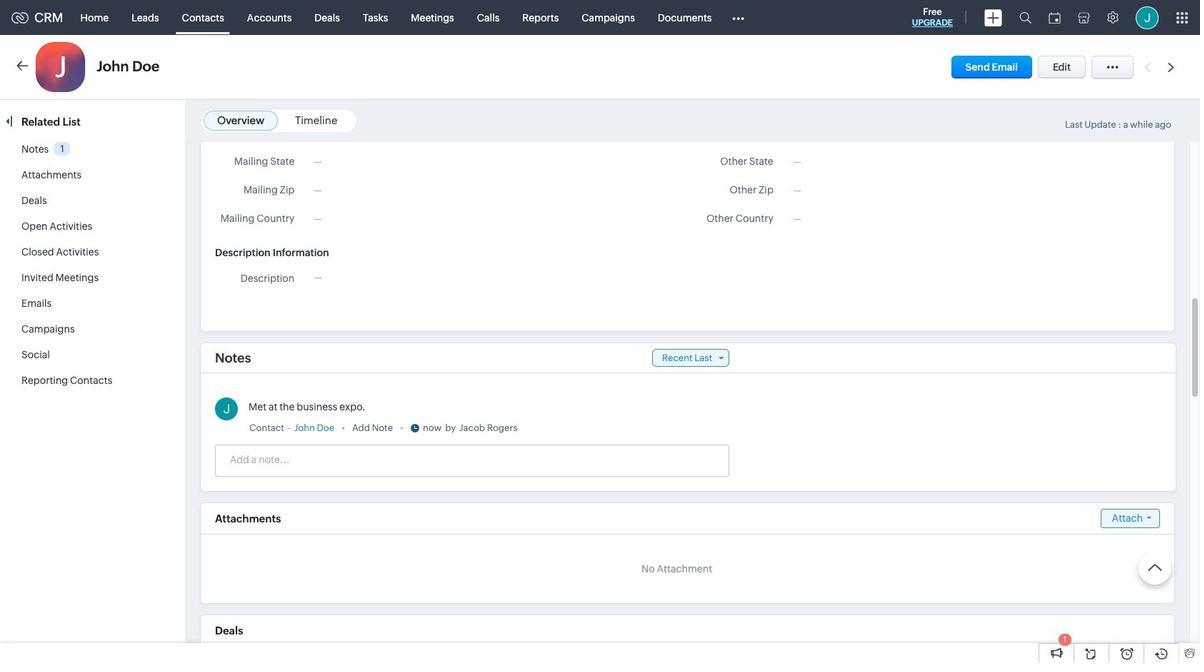 Task type: vqa. For each thing, say whether or not it's contained in the screenshot.
Previous Record icon at the right of the page
yes



Task type: locate. For each thing, give the bounding box(es) containing it.
previous record image
[[1144, 63, 1151, 72]]

search image
[[1019, 11, 1031, 24]]

create menu image
[[984, 9, 1002, 26]]

calendar image
[[1049, 12, 1061, 23]]

Other Modules field
[[723, 6, 754, 29]]

logo image
[[11, 12, 29, 23]]



Task type: describe. For each thing, give the bounding box(es) containing it.
profile element
[[1127, 0, 1167, 35]]

next record image
[[1168, 63, 1177, 72]]

profile image
[[1136, 6, 1159, 29]]

Add a note... field
[[216, 453, 728, 467]]

create menu element
[[976, 0, 1011, 35]]

search element
[[1011, 0, 1040, 35]]



